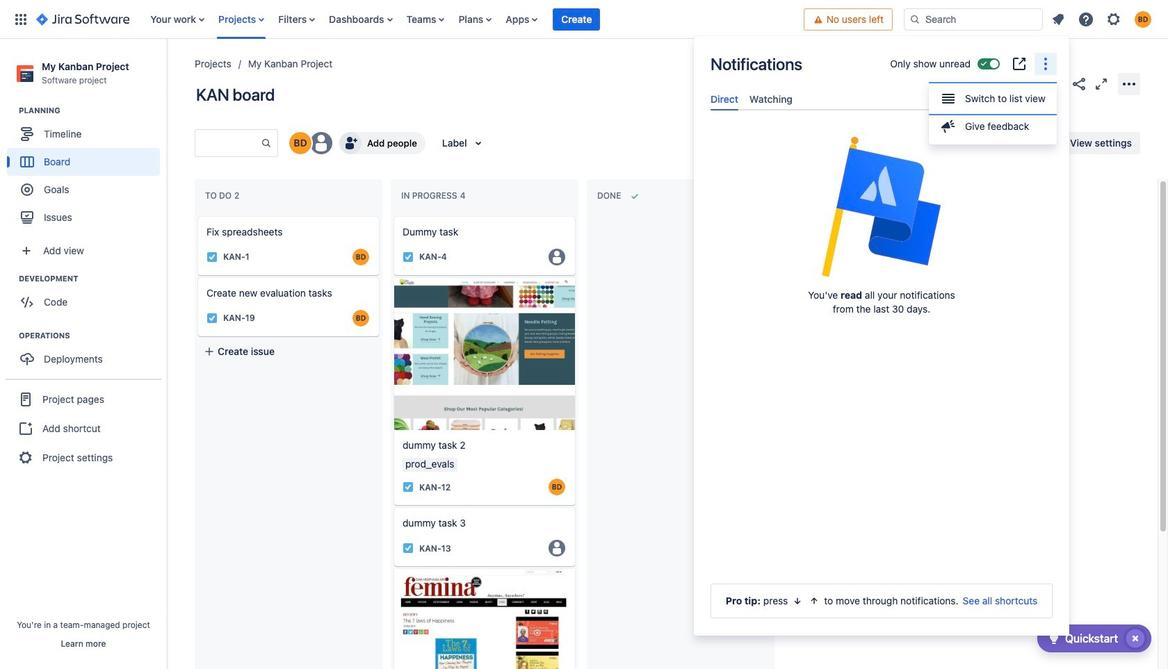 Task type: describe. For each thing, give the bounding box(es) containing it.
goal image
[[21, 184, 33, 196]]

import image
[[884, 135, 900, 152]]

check image
[[1046, 631, 1063, 648]]

search image
[[910, 14, 921, 25]]

add people image
[[342, 135, 359, 152]]

planning image
[[2, 102, 19, 119]]

development image
[[2, 271, 19, 287]]

arrow down image
[[793, 596, 804, 607]]

task image
[[207, 313, 218, 324]]

settings image
[[1106, 11, 1123, 27]]

1 horizontal spatial list
[[1046, 7, 1160, 32]]

create issue image for to do element
[[189, 207, 205, 224]]

enter full screen image
[[1093, 75, 1110, 92]]

more image
[[1038, 56, 1055, 72]]

create issue image for in progress element
[[385, 207, 401, 224]]

heading for group for planning image
[[19, 105, 166, 116]]

operations image
[[2, 328, 19, 344]]

dismiss quickstart image
[[1125, 628, 1147, 650]]

arrow up image
[[809, 596, 820, 607]]

notifications image
[[1050, 11, 1067, 27]]

sidebar navigation image
[[152, 56, 182, 83]]

in progress element
[[401, 191, 469, 201]]



Task type: vqa. For each thing, say whether or not it's contained in the screenshot.
the Jira Software image
yes



Task type: locate. For each thing, give the bounding box(es) containing it.
tab list
[[705, 88, 1059, 111]]

Search field
[[904, 8, 1043, 30]]

None search field
[[904, 8, 1043, 30]]

3 heading from the top
[[19, 331, 166, 342]]

group for development image
[[7, 273, 166, 321]]

2 heading from the top
[[19, 273, 166, 285]]

list item
[[553, 0, 601, 39]]

Search this board text field
[[195, 131, 261, 156]]

create issue image
[[189, 207, 205, 224], [385, 207, 401, 224]]

1 vertical spatial heading
[[19, 273, 166, 285]]

to do element
[[205, 191, 242, 201]]

0 vertical spatial heading
[[19, 105, 166, 116]]

star kan board image
[[1049, 75, 1066, 92]]

primary element
[[8, 0, 804, 39]]

group for planning image
[[7, 105, 166, 236]]

1 horizontal spatial create issue image
[[385, 207, 401, 224]]

0 horizontal spatial create issue image
[[189, 207, 205, 224]]

heading for group corresponding to operations icon
[[19, 331, 166, 342]]

create issue image down to do element
[[189, 207, 205, 224]]

2 vertical spatial heading
[[19, 331, 166, 342]]

create issue image down in progress element
[[385, 207, 401, 224]]

banner
[[0, 0, 1169, 39]]

1 create issue image from the left
[[189, 207, 205, 224]]

open notifications in a new tab image
[[1011, 56, 1028, 72]]

more actions image
[[1121, 75, 1138, 92]]

tab panel
[[705, 111, 1059, 123]]

task image
[[207, 252, 218, 263], [403, 252, 414, 263], [403, 482, 414, 493], [403, 544, 414, 555]]

sidebar element
[[0, 39, 167, 670]]

1 heading from the top
[[19, 105, 166, 116]]

help image
[[1078, 11, 1095, 27]]

2 create issue image from the left
[[385, 207, 401, 224]]

heading for development image's group
[[19, 273, 166, 285]]

jira software image
[[36, 11, 130, 27], [36, 11, 130, 27]]

appswitcher icon image
[[13, 11, 29, 27]]

your profile and settings image
[[1135, 11, 1152, 27]]

0 horizontal spatial list
[[143, 0, 804, 39]]

dialog
[[694, 36, 1070, 636]]

list
[[143, 0, 804, 39], [1046, 7, 1160, 32]]

group for operations icon
[[7, 331, 166, 378]]

heading
[[19, 105, 166, 116], [19, 273, 166, 285], [19, 331, 166, 342]]

group
[[929, 81, 1057, 145], [7, 105, 166, 236], [7, 273, 166, 321], [7, 331, 166, 378], [6, 379, 161, 478]]



